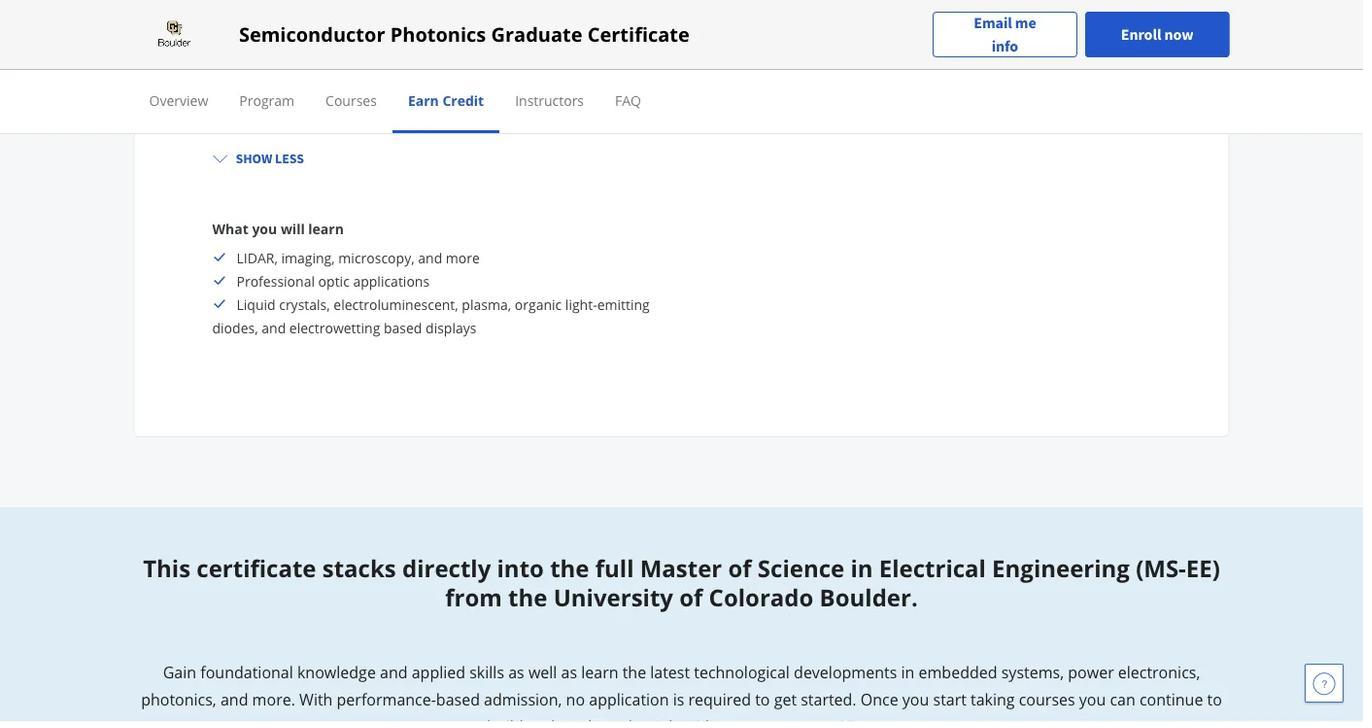 Task type: vqa. For each thing, say whether or not it's contained in the screenshot.
the Instructors link
yes



Task type: describe. For each thing, give the bounding box(es) containing it.
courses
[[326, 91, 377, 109]]

pay-
[[719, 716, 750, 722]]

birefringence.
[[240, 101, 329, 119]]

2 as from the left
[[561, 662, 577, 683]]

engineering
[[992, 552, 1130, 584]]

instructors
[[515, 91, 584, 109]]

2 horizontal spatial to
[[1208, 689, 1222, 710]]

full
[[595, 552, 634, 584]]

what you will learn
[[212, 219, 344, 238]]

electronics,
[[1118, 662, 1201, 683]]

and up performance-
[[380, 662, 408, 683]]

latest
[[650, 662, 690, 683]]

graduate
[[491, 21, 583, 48]]

and inside liquid crystals, electroluminescent, plasma, organic light-emitting diodes, and electrowetting based displays
[[262, 318, 286, 337]]

ee)
[[1186, 552, 1220, 584]]

and down admission,
[[527, 716, 555, 722]]

gain foundational knowledge and applied skills as well as learn the latest technological developments in embedded systems, power electronics, photonics, and more. with performance-based admission, no application is required to get started. once you start taking courses you can continue to build and stack credentials with pay-as-you-go tuition.
[[141, 662, 1222, 722]]

applied
[[412, 662, 466, 683]]

certificate menu element
[[134, 70, 1230, 133]]

enroll
[[1121, 25, 1162, 44]]

start
[[933, 689, 967, 710]]

0 horizontal spatial learn
[[308, 219, 344, 238]]

professional
[[237, 272, 315, 290]]

emitting
[[597, 295, 650, 313]]

algebraic
[[730, 77, 788, 96]]

photonics
[[390, 21, 486, 48]]

course:
[[429, 77, 476, 96]]

skills inside specific skills to review before the course: trigonometric & exponential functions, algebraic manipulation, polarization, jones matrices/vectors, and birefringence.
[[264, 77, 294, 96]]

application
[[589, 689, 669, 710]]

stacks
[[322, 552, 396, 584]]

trigonometric
[[479, 77, 569, 96]]

less
[[275, 150, 304, 167]]

is
[[673, 689, 685, 710]]

liquid
[[237, 295, 276, 313]]

1 as from the left
[[508, 662, 525, 683]]

in inside this certificate stacks directly into the full master of science in electrical engineering (ms-ee) from the university of colorado boulder.
[[851, 552, 873, 584]]

and down foundational
[[221, 689, 248, 710]]

in inside gain foundational knowledge and applied skills as well as learn the latest technological developments in embedded systems, power electronics, photonics, and more. with performance-based admission, no application is required to get started. once you start taking courses you can continue to build and stack credentials with pay-as-you-go tuition.
[[901, 662, 915, 683]]

applications
[[353, 272, 430, 290]]

tuition.
[[825, 716, 877, 722]]

manipulation,
[[792, 77, 880, 96]]

systems,
[[1002, 662, 1064, 683]]

faq
[[615, 91, 641, 109]]

the right from
[[508, 582, 548, 613]]

power
[[1068, 662, 1114, 683]]

the inside gain foundational knowledge and applied skills as well as learn the latest technological developments in embedded systems, power electronics, photonics, and more. with performance-based admission, no application is required to get started. once you start taking courses you can continue to build and stack credentials with pay-as-you-go tuition.
[[623, 662, 646, 683]]

email
[[974, 13, 1012, 33]]

science
[[758, 552, 845, 584]]

microscopy,
[[339, 248, 415, 267]]

based inside gain foundational knowledge and applied skills as well as learn the latest technological developments in embedded systems, power electronics, photonics, and more. with performance-based admission, no application is required to get started. once you start taking courses you can continue to build and stack credentials with pay-as-you-go tuition.
[[436, 689, 480, 710]]

taking
[[971, 689, 1015, 710]]

electrical
[[879, 552, 986, 584]]

enroll now
[[1121, 25, 1194, 44]]

polarization,
[[883, 77, 962, 96]]

started.
[[801, 689, 857, 710]]

1 horizontal spatial of
[[728, 552, 752, 584]]

electroluminescent,
[[334, 295, 458, 313]]

courses link
[[326, 91, 377, 109]]

&
[[572, 77, 582, 96]]

jones
[[965, 77, 1000, 96]]

the inside specific skills to review before the course: trigonometric & exponential functions, algebraic manipulation, polarization, jones matrices/vectors, and birefringence.
[[405, 77, 426, 96]]

admission,
[[484, 689, 562, 710]]

earn
[[408, 91, 439, 109]]

0 horizontal spatial you
[[252, 219, 277, 238]]

based inside liquid crystals, electroluminescent, plasma, organic light-emitting diodes, and electrowetting based displays
[[384, 318, 422, 337]]

and inside specific skills to review before the course: trigonometric & exponential functions, algebraic manipulation, polarization, jones matrices/vectors, and birefringence.
[[212, 101, 237, 119]]

imaging,
[[281, 248, 335, 267]]

this
[[143, 552, 191, 584]]

help center image
[[1313, 672, 1336, 695]]

colorado
[[709, 582, 814, 613]]

knowledge
[[297, 662, 376, 683]]

specific
[[212, 77, 260, 96]]

plasma,
[[462, 295, 511, 313]]

technological
[[694, 662, 790, 683]]

semiconductor
[[239, 21, 385, 48]]

more.
[[252, 689, 295, 710]]

certificate
[[197, 552, 316, 584]]

into
[[497, 552, 544, 584]]

1 horizontal spatial to
[[755, 689, 770, 710]]

info
[[992, 36, 1019, 56]]

boulder.
[[820, 582, 918, 613]]

university
[[554, 582, 673, 613]]

build
[[487, 716, 523, 722]]

overview link
[[149, 91, 208, 109]]

as-
[[750, 716, 771, 722]]

professional optic applications
[[237, 272, 430, 290]]

more
[[446, 248, 480, 267]]

the left full
[[550, 552, 589, 584]]

matrices/vectors,
[[1003, 77, 1112, 96]]

with
[[684, 716, 715, 722]]

stack
[[559, 716, 596, 722]]

well
[[529, 662, 557, 683]]

will
[[281, 219, 305, 238]]

enroll now button
[[1085, 12, 1230, 57]]



Task type: locate. For each thing, give the bounding box(es) containing it.
organic
[[515, 295, 562, 313]]

light-
[[565, 295, 597, 313]]

0 vertical spatial in
[[851, 552, 873, 584]]

skills up admission,
[[470, 662, 504, 683]]

1 horizontal spatial you
[[903, 689, 929, 710]]

and down specific
[[212, 101, 237, 119]]

foundational
[[200, 662, 293, 683]]

the right before
[[405, 77, 426, 96]]

1 horizontal spatial skills
[[470, 662, 504, 683]]

to right the continue
[[1208, 689, 1222, 710]]

displays
[[426, 318, 477, 337]]

directly
[[402, 552, 491, 584]]

based down electroluminescent,
[[384, 318, 422, 337]]

1 horizontal spatial learn
[[581, 662, 619, 683]]

now
[[1165, 25, 1194, 44]]

learn right the will
[[308, 219, 344, 238]]

skills up birefringence.
[[264, 77, 294, 96]]

faq link
[[615, 91, 641, 109]]

lidar,
[[237, 248, 278, 267]]

based down the "applied" at the left bottom of the page
[[436, 689, 480, 710]]

and left more
[[418, 248, 442, 267]]

as
[[508, 662, 525, 683], [561, 662, 577, 683]]

0 horizontal spatial to
[[298, 77, 311, 96]]

you-
[[771, 716, 803, 722]]

0 vertical spatial learn
[[308, 219, 344, 238]]

diodes,
[[212, 318, 258, 337]]

credit
[[443, 91, 484, 109]]

show less button
[[205, 141, 312, 176]]

2 horizontal spatial you
[[1080, 689, 1106, 710]]

you left start
[[903, 689, 929, 710]]

in right science
[[851, 552, 873, 584]]

show
[[236, 150, 272, 167]]

1 vertical spatial in
[[901, 662, 915, 683]]

university of colorado boulder image
[[134, 19, 216, 50]]

program
[[239, 91, 295, 109]]

(ms-
[[1136, 552, 1186, 584]]

credentials
[[600, 716, 680, 722]]

embedded
[[919, 662, 998, 683]]

crystals,
[[279, 295, 330, 313]]

as left well at the left
[[508, 662, 525, 683]]

and
[[212, 101, 237, 119], [418, 248, 442, 267], [262, 318, 286, 337], [380, 662, 408, 683], [221, 689, 248, 710], [527, 716, 555, 722]]

with
[[299, 689, 333, 710]]

courses
[[1019, 689, 1075, 710]]

functions,
[[664, 77, 726, 96]]

optic
[[318, 272, 350, 290]]

you down power
[[1080, 689, 1106, 710]]

can
[[1110, 689, 1136, 710]]

developments
[[794, 662, 897, 683]]

0 vertical spatial based
[[384, 318, 422, 337]]

overview
[[149, 91, 208, 109]]

instructors link
[[515, 91, 584, 109]]

earn credit
[[408, 91, 484, 109]]

of left 'colorado'
[[680, 582, 703, 613]]

1 horizontal spatial based
[[436, 689, 480, 710]]

lidar, imaging, microscopy, and more
[[237, 248, 480, 267]]

photonics,
[[141, 689, 217, 710]]

0 horizontal spatial based
[[384, 318, 422, 337]]

go
[[803, 716, 821, 722]]

to up as-
[[755, 689, 770, 710]]

1 vertical spatial skills
[[470, 662, 504, 683]]

as right well at the left
[[561, 662, 577, 683]]

email me info
[[974, 13, 1037, 56]]

of right 'master'
[[728, 552, 752, 584]]

1 vertical spatial based
[[436, 689, 480, 710]]

to inside specific skills to review before the course: trigonometric & exponential functions, algebraic manipulation, polarization, jones matrices/vectors, and birefringence.
[[298, 77, 311, 96]]

0 horizontal spatial of
[[680, 582, 703, 613]]

me
[[1015, 13, 1037, 33]]

once
[[861, 689, 899, 710]]

1 horizontal spatial in
[[901, 662, 915, 683]]

get
[[774, 689, 797, 710]]

0 horizontal spatial in
[[851, 552, 873, 584]]

required
[[689, 689, 751, 710]]

in left embedded
[[901, 662, 915, 683]]

and down liquid
[[262, 318, 286, 337]]

this certificate stacks directly into the full master of science in electrical engineering (ms-ee) from the university of colorado boulder.
[[143, 552, 1220, 613]]

email me info button
[[933, 11, 1078, 58]]

1 vertical spatial learn
[[581, 662, 619, 683]]

certificate
[[588, 21, 690, 48]]

skills inside gain foundational knowledge and applied skills as well as learn the latest technological developments in embedded systems, power electronics, photonics, and more. with performance-based admission, no application is required to get started. once you start taking courses you can continue to build and stack credentials with pay-as-you-go tuition.
[[470, 662, 504, 683]]

to
[[298, 77, 311, 96], [755, 689, 770, 710], [1208, 689, 1222, 710]]

0 horizontal spatial as
[[508, 662, 525, 683]]

the up application
[[623, 662, 646, 683]]

you left the will
[[252, 219, 277, 238]]

gain
[[163, 662, 196, 683]]

review
[[314, 77, 356, 96]]

from
[[445, 582, 502, 613]]

learn up no
[[581, 662, 619, 683]]

in
[[851, 552, 873, 584], [901, 662, 915, 683]]

you
[[252, 219, 277, 238], [903, 689, 929, 710], [1080, 689, 1106, 710]]

semiconductor photonics graduate certificate
[[239, 21, 690, 48]]

0 vertical spatial skills
[[264, 77, 294, 96]]

learn inside gain foundational knowledge and applied skills as well as learn the latest technological developments in embedded systems, power electronics, photonics, and more. with performance-based admission, no application is required to get started. once you start taking courses you can continue to build and stack credentials with pay-as-you-go tuition.
[[581, 662, 619, 683]]

liquid crystals, electroluminescent, plasma, organic light-emitting diodes, and electrowetting based displays
[[212, 295, 650, 337]]

0 horizontal spatial skills
[[264, 77, 294, 96]]

continue
[[1140, 689, 1204, 710]]

master
[[640, 552, 722, 584]]

electrowetting
[[289, 318, 380, 337]]

what
[[212, 219, 249, 238]]

no
[[566, 689, 585, 710]]

specific skills to review before the course: trigonometric & exponential functions, algebraic manipulation, polarization, jones matrices/vectors, and birefringence.
[[212, 77, 1112, 119]]

before
[[360, 77, 401, 96]]

performance-
[[337, 689, 436, 710]]

exponential
[[586, 77, 660, 96]]

1 horizontal spatial as
[[561, 662, 577, 683]]

to up birefringence.
[[298, 77, 311, 96]]

based
[[384, 318, 422, 337], [436, 689, 480, 710]]



